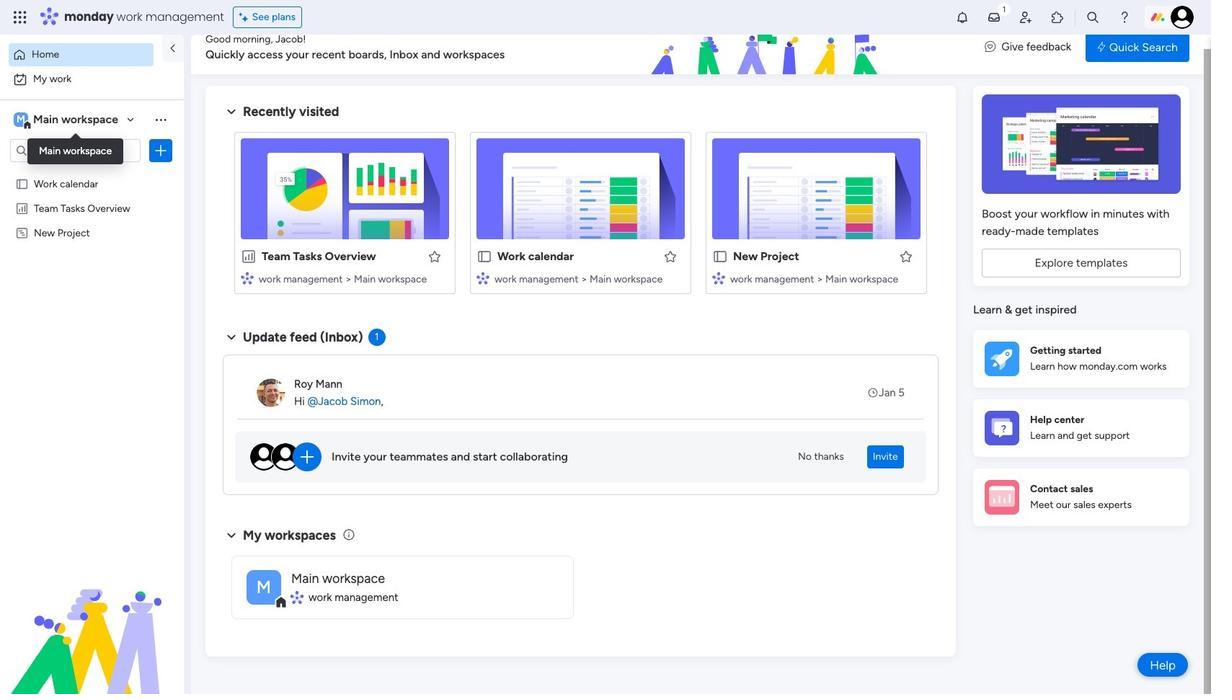 Task type: vqa. For each thing, say whether or not it's contained in the screenshot.
the middle v2 overdue deadline image
no



Task type: locate. For each thing, give the bounding box(es) containing it.
public board image inside quick search results "list box"
[[477, 249, 493, 265]]

close my workspaces image
[[223, 527, 240, 544]]

close update feed (inbox) image
[[223, 329, 240, 346]]

0 vertical spatial public board image
[[15, 177, 29, 190]]

1 horizontal spatial workspace image
[[247, 570, 281, 605]]

1 vertical spatial lottie animation image
[[0, 549, 184, 694]]

add to favorites image for public board icon
[[899, 249, 914, 264]]

roy mann image
[[257, 379, 286, 407]]

list box
[[0, 168, 184, 440]]

workspace options image
[[154, 112, 168, 127]]

jacob simon image
[[1171, 6, 1194, 29]]

0 horizontal spatial lottie animation element
[[0, 549, 184, 694]]

options image
[[154, 144, 168, 158]]

option
[[9, 43, 154, 66], [9, 68, 175, 91], [0, 171, 184, 173]]

lottie animation image
[[566, 20, 971, 75], [0, 549, 184, 694]]

1 horizontal spatial public board image
[[477, 249, 493, 265]]

lottie animation element
[[566, 20, 971, 75], [0, 549, 184, 694]]

1 vertical spatial lottie animation element
[[0, 549, 184, 694]]

search everything image
[[1086, 10, 1101, 25]]

public board image
[[15, 177, 29, 190], [477, 249, 493, 265]]

0 vertical spatial lottie animation image
[[566, 20, 971, 75]]

2 vertical spatial option
[[0, 171, 184, 173]]

3 add to favorites image from the left
[[899, 249, 914, 264]]

0 horizontal spatial workspace image
[[14, 112, 28, 128]]

1 horizontal spatial add to favorites image
[[663, 249, 678, 264]]

select product image
[[13, 10, 27, 25]]

public dashboard image
[[15, 201, 29, 215]]

workspace image
[[14, 112, 28, 128], [247, 570, 281, 605]]

1 vertical spatial workspace image
[[247, 570, 281, 605]]

0 horizontal spatial lottie animation image
[[0, 549, 184, 694]]

1 horizontal spatial lottie animation element
[[566, 20, 971, 75]]

0 horizontal spatial public board image
[[15, 177, 29, 190]]

0 horizontal spatial add to favorites image
[[428, 249, 442, 264]]

2 add to favorites image from the left
[[663, 249, 678, 264]]

contact sales element
[[974, 468, 1190, 526]]

quick search results list box
[[223, 120, 939, 312]]

1 add to favorites image from the left
[[428, 249, 442, 264]]

0 vertical spatial lottie animation element
[[566, 20, 971, 75]]

1 horizontal spatial lottie animation image
[[566, 20, 971, 75]]

public dashboard image
[[241, 249, 257, 265]]

templates image image
[[987, 94, 1177, 194]]

lottie animation image for topmost lottie animation element
[[566, 20, 971, 75]]

1 vertical spatial public board image
[[477, 249, 493, 265]]

2 horizontal spatial add to favorites image
[[899, 249, 914, 264]]

workspace selection element
[[14, 111, 120, 130]]

add to favorites image
[[428, 249, 442, 264], [663, 249, 678, 264], [899, 249, 914, 264]]

update feed image
[[987, 10, 1002, 25]]



Task type: describe. For each thing, give the bounding box(es) containing it.
help image
[[1118, 10, 1132, 25]]

invite members image
[[1019, 10, 1033, 25]]

public board image
[[713, 249, 728, 265]]

1 element
[[368, 329, 386, 346]]

0 vertical spatial workspace image
[[14, 112, 28, 128]]

1 image
[[998, 1, 1011, 17]]

lottie animation image for left lottie animation element
[[0, 549, 184, 694]]

Search in workspace field
[[30, 142, 120, 159]]

0 vertical spatial option
[[9, 43, 154, 66]]

help center element
[[974, 399, 1190, 457]]

v2 bolt switch image
[[1098, 39, 1106, 55]]

1 vertical spatial option
[[9, 68, 175, 91]]

v2 user feedback image
[[985, 39, 996, 55]]

see plans image
[[239, 9, 252, 25]]

getting started element
[[974, 330, 1190, 388]]

notifications image
[[956, 10, 970, 25]]

close recently visited image
[[223, 103, 240, 120]]

monday marketplace image
[[1051, 10, 1065, 25]]

add to favorites image for public dashboard icon
[[428, 249, 442, 264]]

add to favorites image for public board image within the quick search results "list box"
[[663, 249, 678, 264]]



